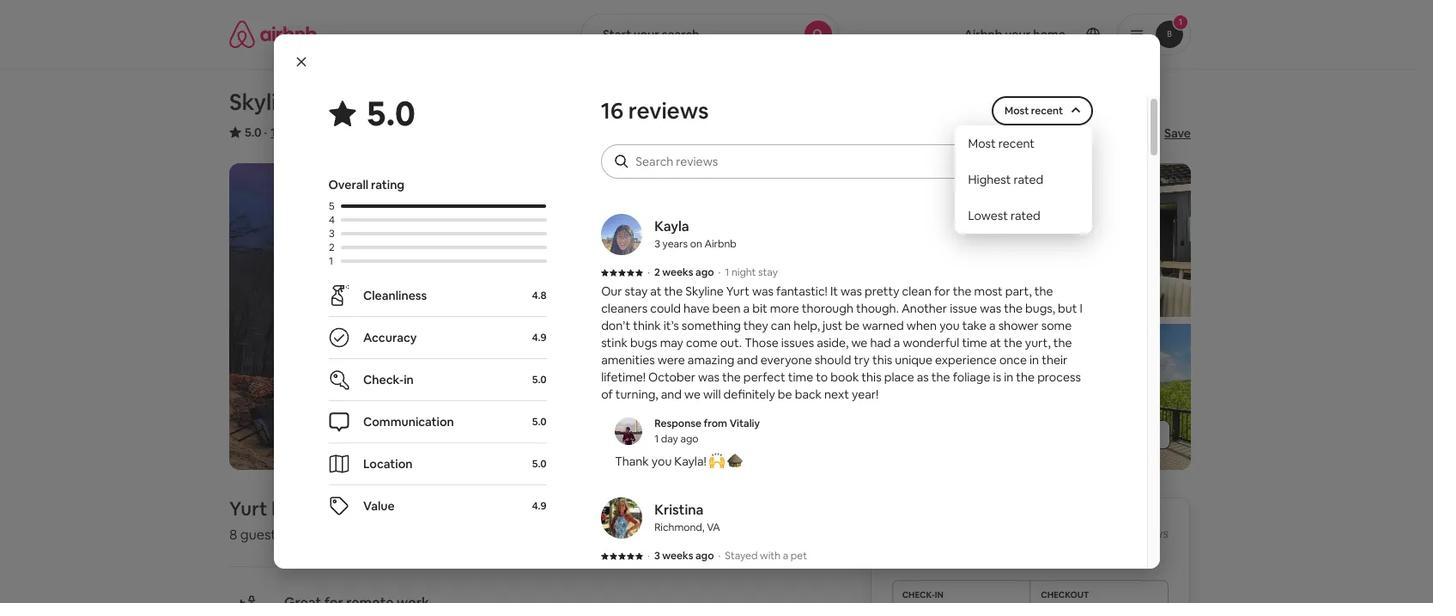 Task type: vqa. For each thing, say whether or not it's contained in the screenshot.
2nd before from the right
no



Task type: locate. For each thing, give the bounding box(es) containing it.
is
[[994, 369, 1002, 385], [602, 584, 610, 600]]

vitaliy image
[[615, 418, 643, 445], [615, 418, 643, 445]]

check-in
[[363, 372, 413, 387]]

i down the it
[[882, 584, 885, 600]]

3 left years
[[655, 237, 661, 251]]

as down "unique"
[[917, 369, 929, 385]]

from
[[704, 417, 728, 430]]

0 vertical spatial to
[[816, 369, 828, 385]]

was down amazing
[[698, 369, 720, 385]]

is down the this
[[602, 584, 610, 600]]

3 down 5 at the left of page
[[329, 227, 334, 241]]

can
[[771, 318, 791, 333]]

already
[[829, 601, 870, 603]]

0 horizontal spatial i
[[882, 584, 885, 600]]

0 vertical spatial as
[[917, 369, 929, 385]]

but inside this yurt was exactly as described and we enjoyed it so much! they did disclose the wi-fi is inconsistent which we experienced but honestly, i enjoyed being forced to disconnect and enjoy the beautiful surroundings.  i've already recommended this place to lots
[[808, 584, 828, 600]]

0 vertical spatial 4.9
[[532, 331, 547, 345]]

ago for kristina
[[696, 549, 714, 563]]

1 vertical spatial ago
[[681, 432, 699, 446]]

· up cleaners
[[648, 265, 650, 279]]

list box inside '5.0' dialog
[[955, 125, 1092, 234]]

2 4.9 from the top
[[532, 499, 547, 513]]

stay up cleaners
[[625, 284, 648, 299]]

4.9
[[532, 331, 547, 345], [532, 499, 547, 513]]

0 vertical spatial time
[[963, 335, 988, 351]]

some
[[1042, 318, 1072, 333]]

3 down richmond,
[[655, 549, 660, 563]]

response from vitaliy 1 day ago
[[655, 417, 760, 446]]

ago
[[696, 265, 714, 279], [681, 432, 699, 446], [696, 549, 714, 563]]

3 for kayla
[[655, 237, 661, 251]]

everyone
[[761, 352, 813, 368]]

· left 16 reviews button
[[264, 125, 267, 140]]

2 horizontal spatial 1
[[725, 265, 730, 279]]

1 vertical spatial you
[[652, 454, 672, 469]]

a
[[744, 301, 750, 316], [990, 318, 996, 333], [894, 335, 901, 351], [783, 549, 789, 563]]

cleanliness
[[363, 288, 427, 303]]

lifetime!
[[602, 369, 646, 385]]

panoramic photo, living room, kitchen, wood stove, dining table, sofa, lounge chairs, loft, yurt ceiling, pool table, modern black-yellow interior - skyline yurt.jpg image
[[717, 163, 951, 317]]

pretty
[[865, 284, 900, 299]]

1 horizontal spatial 16 reviews
[[1113, 526, 1169, 541]]

by vitaliy
[[338, 497, 420, 521]]

1 vertical spatial recent
[[999, 136, 1035, 151]]

5.0 dialog
[[274, 34, 1160, 603]]

in
[[1030, 352, 1040, 368], [1004, 369, 1014, 385], [403, 372, 413, 387]]

1 vertical spatial be
[[778, 387, 793, 402]]

1 vertical spatial time
[[788, 369, 814, 385]]

1 vertical spatial stay
[[625, 284, 648, 299]]

ago down response
[[681, 432, 699, 446]]

0 horizontal spatial is
[[602, 584, 610, 600]]

1 horizontal spatial i
[[1080, 301, 1083, 316]]

0 vertical spatial rated
[[1014, 172, 1044, 187]]

0 vertical spatial at
[[651, 284, 662, 299]]

enjoyed up honestly,
[[834, 567, 878, 583]]

at up could
[[651, 284, 662, 299]]

experienced
[[736, 584, 806, 600]]

on
[[690, 237, 703, 251]]

i right bugs,
[[1080, 301, 1083, 316]]

save
[[1165, 125, 1192, 141]]

2 vertical spatial ago
[[696, 549, 714, 563]]

you down day
[[652, 454, 672, 469]]

1 horizontal spatial yurt
[[727, 284, 750, 299]]

value
[[363, 498, 394, 514]]

skyline yurt - a cabin-like two-story yurt on a wraparound deck with a hot tub, archery, wood stove, and all the modern amenities only an hour from washington dc.jpg image
[[229, 163, 711, 470]]

0 vertical spatial but
[[1059, 301, 1078, 316]]

the down inconsistent
[[658, 601, 676, 603]]

a left pet
[[783, 549, 789, 563]]

0 horizontal spatial 16 reviews
[[602, 96, 710, 125]]

this down being
[[957, 601, 977, 603]]

was up inconsistent
[[652, 567, 674, 583]]

1 vertical spatial but
[[808, 584, 828, 600]]

1 vertical spatial skyline
[[686, 284, 724, 299]]

0 vertical spatial stay
[[759, 265, 778, 279]]

be left back on the right bottom of page
[[778, 387, 793, 402]]

1 vertical spatial i
[[882, 584, 885, 600]]

0 horizontal spatial stay
[[625, 284, 648, 299]]

0 horizontal spatial but
[[808, 584, 828, 600]]

you down issue
[[940, 318, 960, 333]]

1 vertical spatial place
[[980, 601, 1010, 603]]

but up some
[[1059, 301, 1078, 316]]

5.0 for location
[[532, 457, 547, 471]]

ago down on
[[696, 265, 714, 279]]

3 inside "kayla 3 years on airbnb"
[[655, 237, 661, 251]]

fantastic!
[[777, 284, 828, 299]]

being
[[934, 584, 966, 600]]

0 horizontal spatial yurt
[[229, 497, 268, 521]]

try
[[854, 352, 870, 368]]

book
[[831, 369, 859, 385]]

1 horizontal spatial reviews
[[629, 96, 710, 125]]

·
[[264, 125, 267, 140], [336, 125, 339, 143], [648, 265, 650, 279], [719, 265, 721, 279], [648, 549, 650, 563], [719, 549, 721, 563]]

1 vertical spatial enjoyed
[[888, 584, 932, 600]]

amazing
[[688, 352, 735, 368]]

recent inside 'popup button'
[[1032, 104, 1064, 118]]

0 horizontal spatial 1
[[329, 254, 333, 268]]

don't
[[602, 318, 631, 333]]

ago inside 'response from vitaliy 1 day ago'
[[681, 432, 699, 446]]

1 horizontal spatial you
[[940, 318, 960, 333]]

1 horizontal spatial be
[[846, 318, 860, 333]]

list box
[[955, 125, 1092, 234]]

this inside this yurt was exactly as described and we enjoyed it so much! they did disclose the wi-fi is inconsistent which we experienced but honestly, i enjoyed being forced to disconnect and enjoy the beautiful surroundings.  i've already recommended this place to lots
[[957, 601, 977, 603]]

weeks down years
[[663, 265, 694, 279]]

was inside this yurt was exactly as described and we enjoyed it so much! they did disclose the wi-fi is inconsistent which we experienced but honestly, i enjoyed being forced to disconnect and enjoy the beautiful surroundings.  i've already recommended this place to lots
[[652, 567, 674, 583]]

their
[[1042, 352, 1068, 368]]

0 vertical spatial place
[[885, 369, 915, 385]]

0 horizontal spatial as
[[719, 567, 731, 583]]

in up communication
[[403, 372, 413, 387]]

󰀃
[[346, 124, 353, 140]]

will
[[704, 387, 721, 402]]

we left will
[[685, 387, 701, 402]]

1 inside 'response from vitaliy 1 day ago'
[[655, 432, 659, 446]]

yurt,
[[1026, 335, 1051, 351]]

kristina image
[[602, 497, 643, 539], [602, 497, 643, 539]]

0 vertical spatial yurt
[[727, 284, 750, 299]]

1 vertical spatial is
[[602, 584, 610, 600]]

1 weeks from the top
[[663, 265, 694, 279]]

yurt up the 'guests'
[[229, 497, 268, 521]]

recent up 'highest rated'
[[999, 136, 1035, 151]]

most inside 'popup button'
[[1006, 104, 1030, 118]]

0 vertical spatial skyline
[[229, 88, 303, 117]]

was down most
[[980, 301, 1002, 316]]

2
[[329, 241, 334, 254], [655, 265, 660, 279]]

place down forced
[[980, 601, 1010, 603]]

unique
[[895, 352, 933, 368]]

· 3 weeks ago · stayed with a pet
[[648, 549, 808, 563]]

they
[[943, 567, 970, 583]]

16
[[602, 96, 624, 125], [271, 125, 283, 140], [1113, 526, 1125, 541]]

we up try at the bottom right of the page
[[852, 335, 868, 351]]

2 down 4
[[329, 241, 334, 254]]

3 for ·
[[655, 549, 660, 563]]

pet
[[791, 549, 808, 563]]

weeks up exactly
[[663, 549, 694, 563]]

0 horizontal spatial most
[[969, 136, 996, 151]]

0 horizontal spatial at
[[651, 284, 662, 299]]

place inside our stay at the skyline yurt was fantastic! it was pretty clean for the most part, the cleaners could have been a bit more thorough though. another issue was the bugs, but i don't think it's something they can help,  just be warned when you take a shower some stink bugs may come out. those issues aside, we had a wonderful time at the yurt,  the amenities were amazing and everyone should try this unique experience once in their lifetime! october was the perfect time to book this place as the foliage is in the process of turning, and we will definitely be back next year!
[[885, 369, 915, 385]]

place down "unique"
[[885, 369, 915, 385]]

0 vertical spatial is
[[994, 369, 1002, 385]]

rated for lowest rated
[[1011, 208, 1041, 223]]

0 vertical spatial enjoyed
[[834, 567, 878, 583]]

lowest
[[969, 208, 1009, 223]]

5
[[329, 199, 334, 213]]

to left lots
[[1013, 601, 1025, 603]]

1 4.9 from the top
[[532, 331, 547, 345]]

4.9 for accuracy
[[532, 331, 547, 345]]

enjoy
[[625, 601, 655, 603]]

of
[[602, 387, 613, 402]]

but up i've
[[808, 584, 828, 600]]

and
[[737, 352, 758, 368], [661, 387, 682, 402], [792, 567, 812, 583], [602, 601, 622, 603]]

skyline up have
[[686, 284, 724, 299]]

1
[[329, 254, 333, 268], [725, 265, 730, 279], [655, 432, 659, 446]]

this down had on the bottom right
[[873, 352, 893, 368]]

0 horizontal spatial be
[[778, 387, 793, 402]]

stay right night
[[759, 265, 778, 279]]

1 vertical spatial as
[[719, 567, 731, 583]]

1 vertical spatial to
[[1008, 584, 1020, 600]]

most up 'highest rated'
[[1006, 104, 1030, 118]]

0 vertical spatial 2
[[329, 241, 334, 254]]

the up bugs,
[[1035, 284, 1054, 299]]

vitaliy
[[730, 417, 760, 430]]

0 vertical spatial recent
[[1032, 104, 1064, 118]]

0 vertical spatial most recent
[[1006, 104, 1064, 118]]

1 horizontal spatial time
[[963, 335, 988, 351]]

wonderful
[[903, 335, 960, 351]]

rated right "highest"
[[1014, 172, 1044, 187]]

1 down 4
[[329, 254, 333, 268]]

recent
[[1032, 104, 1064, 118], [999, 136, 1035, 151]]

ago for kayla
[[696, 265, 714, 279]]

0 vertical spatial i
[[1080, 301, 1083, 316]]

skyline up the 5.0 · 16 reviews
[[229, 88, 303, 117]]

should
[[815, 352, 852, 368]]

kayla image
[[602, 214, 643, 255], [602, 214, 643, 255]]

· left 󰀃
[[336, 125, 339, 143]]

2 up could
[[655, 265, 660, 279]]

1 horizontal spatial skyline
[[686, 284, 724, 299]]

all
[[1102, 427, 1115, 443]]

0 vertical spatial be
[[846, 318, 860, 333]]

this up year!
[[862, 369, 882, 385]]

0 vertical spatial weeks
[[663, 265, 694, 279]]

0 horizontal spatial place
[[885, 369, 915, 385]]

1 vertical spatial most
[[969, 136, 996, 151]]

list box containing most recent
[[955, 125, 1092, 234]]

ago up exactly
[[696, 549, 714, 563]]

1 horizontal spatial 1
[[655, 432, 659, 446]]

at up once
[[991, 335, 1002, 351]]

enjoyed up recommended
[[888, 584, 932, 600]]

shower
[[999, 318, 1039, 333]]

tub~wood
[[407, 88, 524, 117]]

1 vertical spatial yurt
[[229, 497, 268, 521]]

2 horizontal spatial reviews
[[1127, 526, 1169, 541]]

Start your search search field
[[582, 14, 839, 55]]

to inside our stay at the skyline yurt was fantastic! it was pretty clean for the most part, the cleaners could have been a bit more thorough though. another issue was the bugs, but i don't think it's something they can help,  just be warned when you take a shower some stink bugs may come out. those issues aside, we had a wonderful time at the yurt,  the amenities were amazing and everyone should try this unique experience once in their lifetime! october was the perfect time to book this place as the foliage is in the process of turning, and we will definitely be back next year!
[[816, 369, 828, 385]]

1 vertical spatial 4.9
[[532, 499, 547, 513]]

rated right lowest
[[1011, 208, 1041, 223]]

1 horizontal spatial is
[[994, 369, 1002, 385]]

is inside this yurt was exactly as described and we enjoyed it so much! they did disclose the wi-fi is inconsistent which we experienced but honestly, i enjoyed being forced to disconnect and enjoy the beautiful surroundings.  i've already recommended this place to lots
[[602, 584, 610, 600]]

1 horizontal spatial but
[[1059, 301, 1078, 316]]

recent down profile element
[[1032, 104, 1064, 118]]

to down "should"
[[816, 369, 828, 385]]

0 horizontal spatial 2
[[329, 241, 334, 254]]

our
[[602, 284, 622, 299]]

have
[[684, 301, 710, 316]]

you inside our stay at the skyline yurt was fantastic! it was pretty clean for the most part, the cleaners could have been a bit more thorough though. another issue was the bugs, but i don't think it's something they can help,  just be warned when you take a shower some stink bugs may come out. those issues aside, we had a wonderful time at the yurt,  the amenities were amazing and everyone should try this unique experience once in their lifetime! october was the perfect time to book this place as the foliage is in the process of turning, and we will definitely be back next year!
[[940, 318, 960, 333]]

time down take
[[963, 335, 988, 351]]

1 vertical spatial at
[[991, 335, 1002, 351]]

5.0 · 16 reviews
[[245, 125, 329, 140]]

1 horizontal spatial place
[[980, 601, 1010, 603]]

day
[[661, 432, 679, 446]]

1 vertical spatial rated
[[1011, 208, 1041, 223]]

overall
[[329, 177, 369, 192]]

1 horizontal spatial stay
[[759, 265, 778, 279]]

just
[[823, 318, 843, 333]]

the up definitely
[[723, 369, 741, 385]]

disconnect
[[1022, 584, 1084, 600]]

a right take
[[990, 318, 996, 333]]

1 horizontal spatial as
[[917, 369, 929, 385]]

start
[[603, 27, 632, 42]]

2 vertical spatial this
[[957, 601, 977, 603]]

be
[[846, 318, 860, 333], [778, 387, 793, 402]]

which
[[682, 584, 715, 600]]

think
[[633, 318, 661, 333]]

this
[[873, 352, 893, 368], [862, 369, 882, 385], [957, 601, 977, 603]]

as down · 3 weeks ago · stayed with a pet
[[719, 567, 731, 583]]

and down pet
[[792, 567, 812, 583]]

surroundings.
[[731, 601, 806, 603]]

to down disclose
[[1008, 584, 1020, 600]]

0 horizontal spatial time
[[788, 369, 814, 385]]

be right just
[[846, 318, 860, 333]]

is down once
[[994, 369, 1002, 385]]

was right it
[[841, 284, 863, 299]]

modern black-yellow interior, archery set, dining table, ps5 with 4 controllers, 75-inch tv, sofa, loft stairs, pool table, panoramic windows - skyline yurt.jpg image
[[717, 324, 951, 470]]

string lights, large composite deck, sunken hot tub, grill, picnic table, cornhole game, blue ridge mountains view - skyline yurt.jpg image
[[958, 324, 1192, 470]]

0 vertical spatial most
[[1006, 104, 1030, 118]]

0 horizontal spatial you
[[652, 454, 672, 469]]

0 vertical spatial ago
[[696, 265, 714, 279]]

most up "highest"
[[969, 136, 996, 151]]

in down once
[[1004, 369, 1014, 385]]

1 left night
[[725, 265, 730, 279]]

weeks
[[663, 265, 694, 279], [663, 549, 694, 563]]

0 vertical spatial you
[[940, 318, 960, 333]]

1 horizontal spatial 16
[[602, 96, 624, 125]]

1 vertical spatial weeks
[[663, 549, 694, 563]]

1 horizontal spatial most
[[1006, 104, 1030, 118]]

1 left day
[[655, 432, 659, 446]]

the up "shower"
[[1005, 301, 1023, 316]]

i
[[1080, 301, 1083, 316], [882, 584, 885, 600]]

was up bit
[[753, 284, 774, 299]]

2 weeks from the top
[[663, 549, 694, 563]]

i've
[[808, 601, 827, 603]]

the up disconnect
[[1040, 567, 1059, 583]]

yurt
[[727, 284, 750, 299], [229, 497, 268, 521]]

🙌
[[709, 454, 725, 469]]

most recent inside most recent 'popup button'
[[1006, 104, 1064, 118]]

rating
[[371, 177, 405, 192]]

yurt down night
[[727, 284, 750, 299]]

enjoyed
[[834, 567, 878, 583], [888, 584, 932, 600]]

time up back on the right bottom of page
[[788, 369, 814, 385]]

1 vertical spatial most recent
[[969, 136, 1035, 151]]

they
[[744, 318, 769, 333]]

place inside this yurt was exactly as described and we enjoyed it so much! they did disclose the wi-fi is inconsistent which we experienced but honestly, i enjoyed being forced to disconnect and enjoy the beautiful surroundings.  i've already recommended this place to lots
[[980, 601, 1010, 603]]

1 horizontal spatial enjoyed
[[888, 584, 932, 600]]

airbnb
[[705, 237, 737, 251]]

in down the yurt,
[[1030, 352, 1040, 368]]

1 vertical spatial 2
[[655, 265, 660, 279]]

skyline yurt: hot tub~wood stove~wifi~evcharger
[[229, 88, 770, 117]]

0 vertical spatial 16 reviews
[[602, 96, 710, 125]]

1 horizontal spatial in
[[1004, 369, 1014, 385]]



Task type: describe. For each thing, give the bounding box(es) containing it.
issue
[[950, 301, 978, 316]]

night
[[732, 265, 756, 279]]

process
[[1038, 369, 1082, 385]]

share button
[[1068, 119, 1134, 148]]

reviews inside '5.0' dialog
[[629, 96, 710, 125]]

cleaners
[[602, 301, 648, 316]]

yurt hosted by vitaliy 8 guests
[[229, 497, 420, 544]]

stink
[[602, 335, 628, 351]]

5.0 for check-in
[[532, 373, 547, 387]]

those
[[745, 335, 779, 351]]

weeks for kristina
[[663, 549, 694, 563]]

start your search
[[603, 27, 700, 42]]

4.8
[[532, 289, 547, 302]]

most recent button
[[995, 96, 1092, 125]]

highest
[[969, 172, 1012, 187]]

issues
[[782, 335, 815, 351]]

1 horizontal spatial at
[[991, 335, 1002, 351]]

it
[[831, 284, 839, 299]]

and down october at the left of the page
[[661, 387, 682, 402]]

kayla 3 years on airbnb
[[655, 217, 737, 251]]

start your search button
[[582, 14, 839, 55]]

2 vertical spatial to
[[1013, 601, 1025, 603]]

honestly,
[[830, 584, 879, 600]]

16 inside '5.0' dialog
[[602, 96, 624, 125]]

but inside our stay at the skyline yurt was fantastic! it was pretty clean for the most part, the cleaners could have been a bit more thorough though. another issue was the bugs, but i don't think it's something they can help,  just be warned when you take a shower some stink bugs may come out. those issues aside, we had a wonderful time at the yurt,  the amenities were amazing and everyone should try this unique experience once in their lifetime! october was the perfect time to book this place as the foliage is in the process of turning, and we will definitely be back next year!
[[1059, 301, 1078, 316]]

back
[[795, 387, 822, 402]]

exactly
[[676, 567, 716, 583]]

a left bit
[[744, 301, 750, 316]]

· left stayed
[[719, 549, 721, 563]]

yurt
[[627, 567, 649, 583]]

lowest rated
[[969, 208, 1041, 223]]

wi-
[[1062, 567, 1081, 583]]

as inside this yurt was exactly as described and we enjoyed it so much! they did disclose the wi-fi is inconsistent which we experienced but honestly, i enjoyed being forced to disconnect and enjoy the beautiful surroundings.  i've already recommended this place to lots
[[719, 567, 731, 583]]

accuracy
[[363, 330, 417, 345]]

forced
[[968, 584, 1005, 600]]

1 horizontal spatial 2
[[655, 265, 660, 279]]

yurt inside yurt hosted by vitaliy 8 guests
[[229, 497, 268, 521]]

8
[[229, 526, 237, 544]]

Search reviews, Press 'Enter' to search text field
[[636, 153, 1075, 170]]

did
[[973, 567, 990, 583]]

bugs
[[631, 335, 658, 351]]

the down some
[[1054, 335, 1073, 351]]

years
[[663, 237, 688, 251]]

5.0 for communication
[[532, 415, 547, 429]]

come
[[686, 335, 718, 351]]

yurt inside our stay at the skyline yurt was fantastic! it was pretty clean for the most part, the cleaners could have been a bit more thorough though. another issue was the bugs, but i don't think it's something they can help,  just be warned when you take a shower some stink bugs may come out. those issues aside, we had a wonderful time at the yurt,  the amenities were amazing and everyone should try this unique experience once in their lifetime! october was the perfect time to book this place as the foliage is in the process of turning, and we will definitely be back next year!
[[727, 284, 750, 299]]

🛖
[[728, 454, 743, 469]]

aside,
[[817, 335, 849, 351]]

a right had on the bottom right
[[894, 335, 901, 351]]

beautiful
[[679, 601, 728, 603]]

definitely
[[724, 387, 776, 402]]

2 horizontal spatial in
[[1030, 352, 1040, 368]]

rated for highest rated
[[1014, 172, 1044, 187]]

hot
[[363, 88, 403, 117]]

the up once
[[1004, 335, 1023, 351]]

been
[[713, 301, 741, 316]]

stayed
[[725, 549, 758, 563]]

share
[[1095, 125, 1127, 141]]

guests
[[240, 526, 283, 544]]

experience
[[936, 352, 997, 368]]

we up beautiful
[[717, 584, 734, 600]]

thank
[[615, 454, 649, 469]]

another
[[902, 301, 948, 316]]

kristina richmond, va
[[655, 501, 721, 534]]

may
[[660, 335, 684, 351]]

1 vertical spatial this
[[862, 369, 882, 385]]

foliage
[[953, 369, 991, 385]]

perfect
[[744, 369, 786, 385]]

0 horizontal spatial enjoyed
[[834, 567, 878, 583]]

0 horizontal spatial skyline
[[229, 88, 303, 117]]

16 reviews inside '5.0' dialog
[[602, 96, 710, 125]]

0 vertical spatial this
[[873, 352, 893, 368]]

for
[[935, 284, 951, 299]]

recent inside list box
[[999, 136, 1035, 151]]

overall rating
[[329, 177, 405, 192]]

and down those
[[737, 352, 758, 368]]

it's
[[664, 318, 679, 333]]

profile element
[[860, 0, 1192, 69]]

2 horizontal spatial 16
[[1113, 526, 1125, 541]]

· up yurt
[[648, 549, 650, 563]]

0 horizontal spatial in
[[403, 372, 413, 387]]

were
[[658, 352, 685, 368]]

communication
[[363, 414, 454, 430]]

thorough
[[802, 301, 854, 316]]

part,
[[1006, 284, 1032, 299]]

weeks for kayla
[[663, 265, 694, 279]]

turning,
[[616, 387, 659, 402]]

16 reviews button
[[271, 124, 329, 141]]

the down once
[[1017, 369, 1035, 385]]

i inside this yurt was exactly as described and we enjoyed it so much! they did disclose the wi-fi is inconsistent which we experienced but honestly, i enjoyed being forced to disconnect and enjoy the beautiful surroundings.  i've already recommended this place to lots
[[882, 584, 885, 600]]

disclose
[[993, 567, 1038, 583]]

stay inside our stay at the skyline yurt was fantastic! it was pretty clean for the most part, the cleaners could have been a bit more thorough though. another issue was the bugs, but i don't think it's something they can help,  just be warned when you take a shower some stink bugs may come out. those issues aside, we had a wonderful time at the yurt,  the amenities were amazing and everyone should try this unique experience once in their lifetime! october was the perfect time to book this place as the foliage is in the process of turning, and we will definitely be back next year!
[[625, 284, 648, 299]]

stove~wifi~evcharger
[[529, 88, 770, 117]]

lots
[[1027, 601, 1047, 603]]

thank you kayla! 🙌 🛖
[[615, 454, 743, 469]]

the up issue
[[953, 284, 972, 299]]

is inside our stay at the skyline yurt was fantastic! it was pretty clean for the most part, the cleaners could have been a bit more thorough though. another issue was the bugs, but i don't think it's something they can help,  just be warned when you take a shower some stink bugs may come out. those issues aside, we had a wonderful time at the yurt,  the amenities were amazing and everyone should try this unique experience once in their lifetime! october was the perfect time to book this place as the foliage is in the process of turning, and we will definitely be back next year!
[[994, 369, 1002, 385]]

fi
[[1081, 567, 1090, 583]]

take
[[963, 318, 987, 333]]

va
[[707, 521, 721, 534]]

show
[[1069, 427, 1100, 443]]

4.9 for value
[[532, 499, 547, 513]]

more
[[770, 301, 800, 316]]

hosted
[[272, 497, 334, 521]]

clean
[[903, 284, 932, 299]]

response
[[655, 417, 702, 430]]

most recent inside list box
[[969, 136, 1035, 151]]

most inside list box
[[969, 136, 996, 151]]

though.
[[857, 301, 899, 316]]

0 horizontal spatial 16
[[271, 125, 283, 140]]

· left night
[[719, 265, 721, 279]]

with
[[760, 549, 781, 563]]

0 horizontal spatial reviews
[[286, 125, 329, 140]]

skyline inside our stay at the skyline yurt was fantastic! it was pretty clean for the most part, the cleaners could have been a bit more thorough though. another issue was the bugs, but i don't think it's something they can help,  just be warned when you take a shower some stink bugs may come out. those issues aside, we had a wonderful time at the yurt,  the amenities were amazing and everyone should try this unique experience once in their lifetime! october was the perfect time to book this place as the foliage is in the process of turning, and we will definitely be back next year!
[[686, 284, 724, 299]]

save button
[[1138, 119, 1199, 148]]

1 vertical spatial 16 reviews
[[1113, 526, 1169, 541]]

richmond,
[[655, 521, 705, 534]]

it
[[881, 567, 888, 583]]

location
[[363, 456, 412, 472]]

we up i've
[[815, 567, 831, 583]]

as inside our stay at the skyline yurt was fantastic! it was pretty clean for the most part, the cleaners could have been a bit more thorough though. another issue was the bugs, but i don't think it's something they can help,  just be warned when you take a shower some stink bugs may come out. those issues aside, we had a wonderful time at the yurt,  the amenities were amazing and everyone should try this unique experience once in their lifetime! october was the perfect time to book this place as the foliage is in the process of turning, and we will definitely be back next year!
[[917, 369, 929, 385]]

i inside our stay at the skyline yurt was fantastic! it was pretty clean for the most part, the cleaners could have been a bit more thorough though. another issue was the bugs, but i don't think it's something they can help,  just be warned when you take a shower some stink bugs may come out. those issues aside, we had a wonderful time at the yurt,  the amenities were amazing and everyone should try this unique experience once in their lifetime! october was the perfect time to book this place as the foliage is in the process of turning, and we will definitely be back next year!
[[1080, 301, 1083, 316]]

yurt:
[[308, 88, 359, 117]]

the down experience
[[932, 369, 951, 385]]

help,
[[794, 318, 821, 333]]

inconsistent
[[612, 584, 680, 600]]

this yurt was exactly as described and we enjoyed it so much! they did disclose the wi-fi is inconsistent which we experienced but honestly, i enjoyed being forced to disconnect and enjoy the beautiful surroundings.  i've already recommended this place to lots 
[[602, 567, 1090, 603]]

and down the this
[[602, 601, 622, 603]]

the up could
[[664, 284, 683, 299]]

lounger chairs, wood stove, kitchen island, modern black-yellow interior, sofa - skyline yurt.jpg image
[[958, 163, 1192, 317]]



